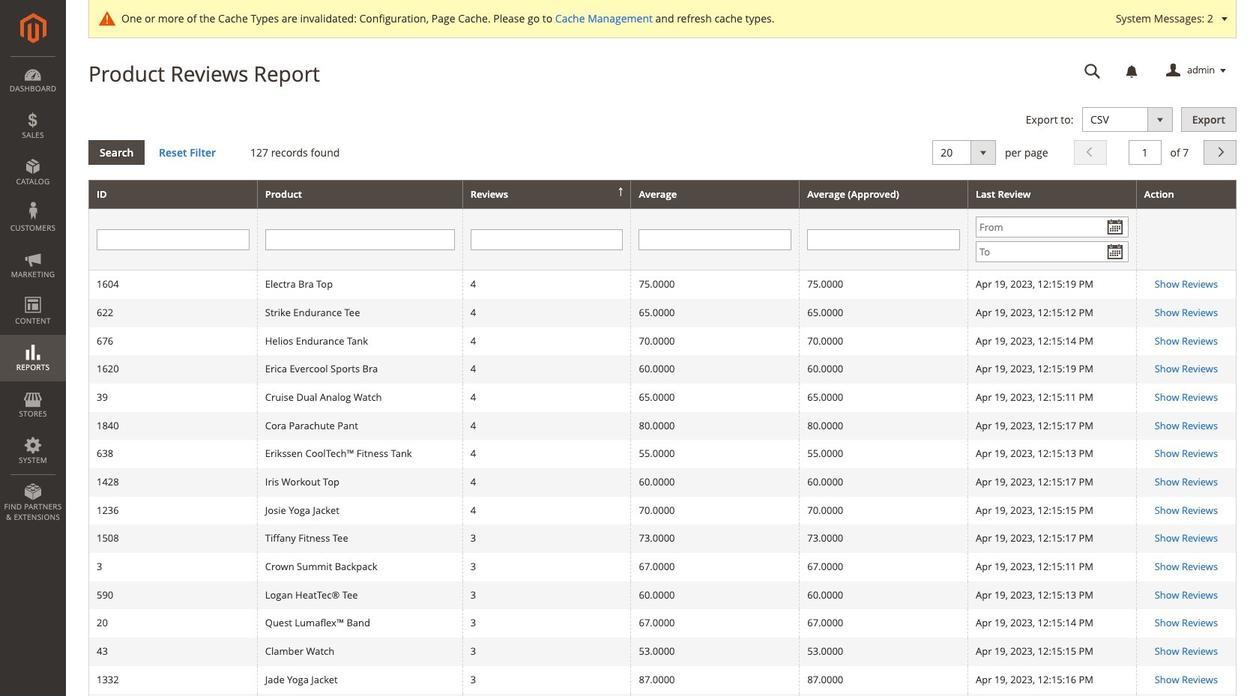 Task type: locate. For each thing, give the bounding box(es) containing it.
None text field
[[1129, 140, 1162, 165], [265, 229, 455, 250], [471, 229, 623, 250], [639, 229, 792, 250], [808, 229, 960, 250], [1129, 140, 1162, 165], [265, 229, 455, 250], [471, 229, 623, 250], [639, 229, 792, 250], [808, 229, 960, 250]]

None text field
[[1074, 58, 1112, 84], [97, 229, 249, 250], [1074, 58, 1112, 84], [97, 229, 249, 250]]

From text field
[[976, 217, 1129, 238]]

magento admin panel image
[[20, 13, 46, 43]]

menu bar
[[0, 56, 66, 530]]



Task type: describe. For each thing, give the bounding box(es) containing it.
To text field
[[976, 242, 1129, 263]]



